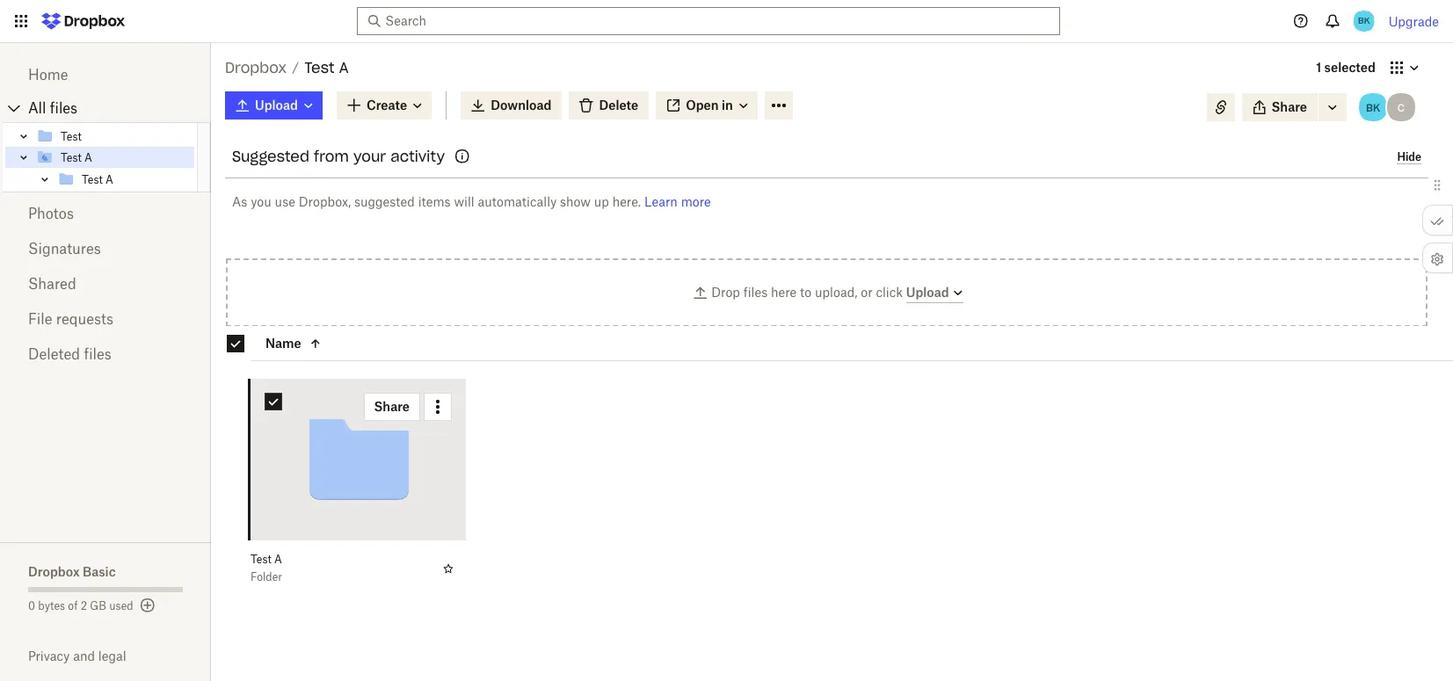 Task type: describe. For each thing, give the bounding box(es) containing it.
a inside test a folder
[[274, 553, 282, 566]]

test a for the bottommost test a link
[[82, 173, 113, 186]]

shared link
[[28, 266, 183, 302]]

here
[[771, 284, 797, 299]]

basic
[[83, 564, 116, 579]]

to
[[800, 284, 812, 299]]

photos link
[[28, 196, 183, 231]]

get more space image
[[137, 595, 158, 616]]

c
[[1398, 101, 1405, 114]]

legal
[[98, 649, 126, 664]]

privacy and legal
[[28, 649, 126, 664]]

show
[[560, 194, 591, 209]]

/
[[292, 60, 299, 75]]

upload button
[[906, 282, 965, 303]]

0 vertical spatial share button
[[1242, 93, 1318, 121]]

global header element
[[0, 0, 1453, 43]]

0 horizontal spatial share button
[[364, 393, 420, 421]]

1
[[1316, 60, 1322, 75]]

test a folder
[[251, 553, 282, 584]]

all files tree
[[3, 94, 211, 193]]

or
[[861, 284, 873, 299]]

up
[[594, 194, 609, 209]]

drop files here to upload, or click
[[711, 284, 906, 299]]

a down the test link
[[84, 151, 92, 164]]

1 vertical spatial test a link
[[57, 169, 194, 190]]

dropbox logo - go to the homepage image
[[35, 7, 131, 35]]

as you use dropbox, suggested items will automatically show up here. learn more
[[232, 194, 711, 209]]

test inside test a folder
[[251, 553, 272, 566]]

upgrade link
[[1389, 14, 1439, 29]]

dropbox link
[[225, 56, 287, 79]]

file
[[28, 310, 52, 328]]

folder, test a row
[[251, 379, 466, 597]]

test right '/'
[[304, 59, 335, 76]]

drop
[[711, 284, 740, 299]]

dropbox for dropbox basic
[[28, 564, 80, 579]]

you
[[251, 194, 272, 209]]

privacy and legal link
[[28, 649, 211, 664]]

a right '/'
[[339, 59, 349, 76]]

0 vertical spatial test a link
[[36, 147, 194, 168]]

activity
[[391, 148, 445, 165]]

will
[[454, 194, 475, 209]]

1 selected
[[1316, 60, 1376, 75]]

test down the test link
[[61, 151, 82, 164]]

upgrade
[[1389, 14, 1439, 29]]

share inside folder, test a row
[[374, 399, 410, 414]]

delete
[[599, 98, 638, 113]]

suggested
[[232, 148, 309, 165]]

dropbox / test a
[[225, 59, 349, 76]]

name
[[266, 335, 301, 350]]

use
[[275, 194, 295, 209]]

learn more link
[[644, 194, 711, 209]]

and
[[73, 649, 95, 664]]

bytes
[[38, 600, 65, 613]]

2
[[81, 600, 87, 613]]

delete button
[[569, 91, 649, 120]]

deleted
[[28, 346, 80, 363]]

download
[[491, 98, 552, 113]]

dropbox basic
[[28, 564, 116, 579]]

deleted files link
[[28, 337, 183, 372]]

suggested from your activity
[[232, 148, 445, 165]]

signatures link
[[28, 231, 183, 266]]

upload,
[[815, 284, 858, 299]]

all files link
[[28, 94, 211, 122]]

file requests
[[28, 310, 113, 328]]

Search in folder "Dropbox" text field
[[385, 11, 1028, 31]]

bk button
[[1350, 7, 1378, 35]]

c button
[[1386, 91, 1417, 123]]

in
[[722, 98, 733, 113]]

files for deleted
[[84, 346, 112, 363]]



Task type: locate. For each thing, give the bounding box(es) containing it.
of
[[68, 600, 78, 613]]

1 horizontal spatial share button
[[1242, 93, 1318, 121]]

1 vertical spatial share
[[374, 399, 410, 414]]

learn
[[644, 194, 678, 209]]

requests
[[56, 310, 113, 328]]

click
[[876, 284, 903, 299]]

test a down the test link
[[61, 151, 92, 164]]

bk for bk dropdown button at the right of page
[[1358, 15, 1370, 26]]

hide
[[1397, 150, 1422, 163]]

test link
[[36, 126, 194, 147]]

open in button
[[656, 91, 758, 120]]

your
[[353, 148, 386, 165]]

bk up selected
[[1358, 15, 1370, 26]]

selected
[[1325, 60, 1376, 75]]

group containing test
[[3, 122, 211, 193]]

share button down 1
[[1242, 93, 1318, 121]]

2 horizontal spatial files
[[744, 284, 768, 299]]

bk inside dropdown button
[[1358, 15, 1370, 26]]

0
[[28, 600, 35, 613]]

a
[[339, 59, 349, 76], [84, 151, 92, 164], [106, 173, 113, 186], [274, 553, 282, 566]]

files down file requests link
[[84, 346, 112, 363]]

file requests link
[[28, 302, 183, 337]]

all
[[28, 99, 46, 117]]

more
[[681, 194, 711, 209]]

0 vertical spatial share
[[1272, 99, 1307, 114]]

used
[[109, 600, 133, 613]]

1 vertical spatial dropbox
[[28, 564, 80, 579]]

test up folder
[[251, 553, 272, 566]]

1 horizontal spatial files
[[84, 346, 112, 363]]

0 horizontal spatial share
[[374, 399, 410, 414]]

0 bytes of 2 gb used
[[28, 600, 133, 613]]

dropbox,
[[299, 194, 351, 209]]

files right all
[[50, 99, 78, 117]]

bk button
[[1357, 91, 1389, 123]]

2 vertical spatial files
[[84, 346, 112, 363]]

share down name button
[[374, 399, 410, 414]]

privacy
[[28, 649, 70, 664]]

upload
[[255, 98, 298, 113], [906, 284, 949, 299]]

0 horizontal spatial upload
[[255, 98, 298, 113]]

test a link up photos link
[[57, 169, 194, 190]]

from
[[314, 148, 349, 165]]

test a link
[[36, 147, 194, 168], [57, 169, 194, 190]]

name button
[[266, 333, 399, 354]]

create
[[367, 98, 407, 113]]

home
[[28, 66, 68, 84]]

upload inside popup button
[[255, 98, 298, 113]]

upload right click at the top right of page
[[906, 284, 949, 299]]

bk inside button
[[1366, 101, 1380, 114]]

share left bk button
[[1272, 99, 1307, 114]]

0 vertical spatial bk
[[1358, 15, 1370, 26]]

test up photos link
[[82, 173, 103, 186]]

files inside tree
[[50, 99, 78, 117]]

files for all
[[50, 99, 78, 117]]

dropbox
[[225, 59, 287, 76], [28, 564, 80, 579]]

home link
[[28, 57, 183, 92]]

signatures
[[28, 240, 101, 258]]

gb
[[90, 600, 106, 613]]

1 vertical spatial share button
[[364, 393, 420, 421]]

0 vertical spatial upload
[[255, 98, 298, 113]]

open in
[[686, 98, 733, 113]]

bk for bk button
[[1366, 101, 1380, 114]]

0 horizontal spatial dropbox
[[28, 564, 80, 579]]

here.
[[612, 194, 641, 209]]

deleted files
[[28, 346, 112, 363]]

upload button
[[225, 91, 323, 120]]

automatically
[[478, 194, 557, 209]]

as
[[232, 194, 247, 209]]

1 vertical spatial bk
[[1366, 101, 1380, 114]]

0 vertical spatial test a
[[61, 151, 92, 164]]

1 vertical spatial upload
[[906, 284, 949, 299]]

dropbox for dropbox / test a
[[225, 59, 287, 76]]

shared
[[28, 275, 76, 293]]

1 horizontal spatial upload
[[906, 284, 949, 299]]

share
[[1272, 99, 1307, 114], [374, 399, 410, 414]]

files
[[50, 99, 78, 117], [744, 284, 768, 299], [84, 346, 112, 363]]

a up photos link
[[106, 173, 113, 186]]

0 vertical spatial dropbox
[[225, 59, 287, 76]]

suggested
[[354, 194, 415, 209]]

upload inside dropdown button
[[906, 284, 949, 299]]

bk
[[1358, 15, 1370, 26], [1366, 101, 1380, 114]]

test
[[304, 59, 335, 76], [61, 130, 82, 143], [61, 151, 82, 164], [82, 173, 103, 186], [251, 553, 272, 566]]

test a
[[61, 151, 92, 164], [82, 173, 113, 186]]

bk left c
[[1366, 101, 1380, 114]]

open
[[686, 98, 719, 113]]

photos
[[28, 205, 74, 222]]

a up folder
[[274, 553, 282, 566]]

1 horizontal spatial dropbox
[[225, 59, 287, 76]]

0 horizontal spatial files
[[50, 99, 78, 117]]

1 horizontal spatial share
[[1272, 99, 1307, 114]]

dropbox left '/'
[[225, 59, 287, 76]]

1 vertical spatial test a
[[82, 173, 113, 186]]

test a for topmost test a link
[[61, 151, 92, 164]]

0 vertical spatial files
[[50, 99, 78, 117]]

test down all files
[[61, 130, 82, 143]]

share button
[[1242, 93, 1318, 121], [364, 393, 420, 421]]

test a button
[[251, 553, 427, 567]]

1 vertical spatial files
[[744, 284, 768, 299]]

files left here
[[744, 284, 768, 299]]

hide button
[[1397, 150, 1422, 165]]

download button
[[461, 91, 562, 120]]

dropbox up the bytes
[[28, 564, 80, 579]]

test a link down all files link
[[36, 147, 194, 168]]

all files
[[28, 99, 78, 117]]

files for drop
[[744, 284, 768, 299]]

upload down dropbox / test a
[[255, 98, 298, 113]]

items
[[418, 194, 451, 209]]

group
[[3, 122, 211, 193]]

share button down name button
[[364, 393, 420, 421]]

create button
[[337, 91, 432, 120]]

test a up photos link
[[82, 173, 113, 186]]

folder
[[251, 570, 282, 584]]



Task type: vqa. For each thing, say whether or not it's contained in the screenshot.
bottom BK
yes



